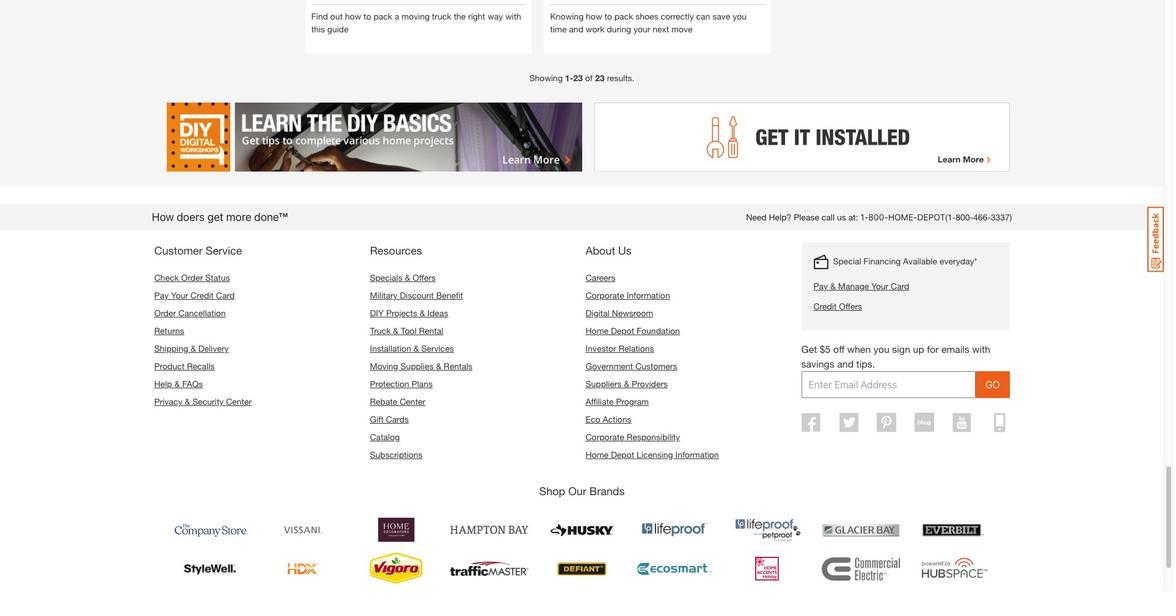 Task type: locate. For each thing, give the bounding box(es) containing it.
everyday*
[[940, 256, 977, 266]]

center
[[226, 397, 252, 407], [400, 397, 425, 407]]

help?
[[769, 212, 791, 222]]

financing
[[864, 256, 901, 266]]

0 vertical spatial with
[[505, 11, 521, 22]]

product recalls
[[154, 361, 215, 372]]

gift cards link
[[370, 414, 409, 425]]

card up credit offers link
[[891, 281, 909, 292]]

the company store image
[[171, 513, 250, 548]]

of
[[585, 73, 593, 83]]

and inside get $5 off when you sign up for emails with savings and tips.
[[837, 358, 854, 370]]

and down off
[[837, 358, 854, 370]]

corporate down eco actions
[[586, 432, 624, 442]]

1- left of
[[565, 73, 573, 83]]

1 vertical spatial depot
[[611, 450, 634, 460]]

23
[[573, 73, 583, 83], [595, 73, 605, 83]]

1 horizontal spatial how
[[586, 11, 602, 22]]

and
[[569, 24, 583, 34], [837, 358, 854, 370]]

tips.
[[856, 358, 875, 370]]

plans
[[412, 379, 433, 389]]

knowing how to pack shoes correctly can save you time and work during your next move
[[550, 11, 747, 34]]

1 how from the left
[[345, 11, 361, 22]]

1 horizontal spatial center
[[400, 397, 425, 407]]

1 horizontal spatial credit
[[814, 301, 837, 312]]

you right save
[[733, 11, 747, 22]]

card
[[891, 281, 909, 292], [216, 290, 235, 301]]

home down eco
[[586, 450, 609, 460]]

depot up investor relations "link"
[[611, 326, 634, 336]]

& for installation & services
[[414, 343, 419, 354]]

1 horizontal spatial pay
[[814, 281, 828, 292]]

protection plans link
[[370, 379, 433, 389]]

offers up discount
[[413, 273, 436, 283]]

1- right at:
[[861, 212, 868, 222]]

1 horizontal spatial pack
[[615, 11, 633, 22]]

2 how from the left
[[586, 11, 602, 22]]

home down digital on the bottom
[[586, 326, 609, 336]]

& up military discount benefit
[[405, 273, 410, 283]]

0 vertical spatial 1-
[[565, 73, 573, 83]]

need
[[746, 212, 767, 222]]

800- right at:
[[868, 212, 888, 222]]

to inside find out how to pack a moving truck the right way with this guide
[[364, 11, 371, 22]]

1 pack from the left
[[374, 11, 392, 22]]

pack inside knowing how to pack shoes correctly can save you time and work during your next move
[[615, 11, 633, 22]]

Enter Email Address text field
[[801, 372, 976, 398]]

0 horizontal spatial 800-
[[868, 212, 888, 222]]

lifeproof with petproof technology carpet image
[[729, 513, 807, 548]]

relations
[[619, 343, 654, 354]]

rental
[[419, 326, 443, 336]]

us
[[618, 244, 632, 257]]

information
[[627, 290, 670, 301], [675, 450, 719, 460]]

government customers link
[[586, 361, 677, 372]]

home decorators collection image
[[357, 513, 435, 548]]

1 vertical spatial offers
[[839, 301, 862, 312]]

2 home from the top
[[586, 450, 609, 460]]

during
[[607, 24, 631, 34]]

home depot on pinterest image
[[877, 413, 896, 433]]

off
[[833, 343, 845, 355]]

government
[[586, 361, 633, 372]]

to left a
[[364, 11, 371, 22]]

eco
[[586, 414, 600, 425]]

1 vertical spatial corporate
[[586, 432, 624, 442]]

at:
[[848, 212, 858, 222]]

depot for foundation
[[611, 326, 634, 336]]

& for help & faqs
[[174, 379, 180, 389]]

pack up during
[[615, 11, 633, 22]]

and down knowing at top
[[569, 24, 583, 34]]

suppliers & providers link
[[586, 379, 668, 389]]

showing 1-23 of 23 results.
[[529, 73, 635, 83]]

0 vertical spatial corporate
[[586, 290, 624, 301]]

23 right of
[[595, 73, 605, 83]]

vigoro image
[[357, 552, 435, 587]]

corporate down 'careers'
[[586, 290, 624, 301]]

cancellation
[[178, 308, 226, 318]]

1 to from the left
[[364, 11, 371, 22]]

& down faqs
[[185, 397, 190, 407]]

corporate
[[586, 290, 624, 301], [586, 432, 624, 442]]

installation & services link
[[370, 343, 454, 354]]

order up the returns link
[[154, 308, 176, 318]]

delivery
[[198, 343, 229, 354]]

how up work
[[586, 11, 602, 22]]

1 horizontal spatial you
[[874, 343, 890, 355]]

shop our brands
[[539, 485, 625, 498]]

you left sign
[[874, 343, 890, 355]]

0 horizontal spatial offers
[[413, 273, 436, 283]]

& left ideas
[[420, 308, 425, 318]]

help & faqs link
[[154, 379, 203, 389]]

with
[[505, 11, 521, 22], [972, 343, 990, 355]]

the
[[454, 11, 466, 22]]

depot
[[611, 326, 634, 336], [611, 450, 634, 460]]

0 horizontal spatial pack
[[374, 11, 392, 22]]

0 horizontal spatial center
[[226, 397, 252, 407]]

& for specials & offers
[[405, 273, 410, 283]]

emails
[[941, 343, 970, 355]]

card down status on the top left of the page
[[216, 290, 235, 301]]

0 horizontal spatial pay
[[154, 290, 169, 301]]

0 horizontal spatial 23
[[573, 73, 583, 83]]

your down financing
[[871, 281, 889, 292]]

tool
[[401, 326, 417, 336]]

0 vertical spatial and
[[569, 24, 583, 34]]

1 horizontal spatial 800-
[[956, 212, 973, 222]]

vissani image
[[264, 513, 342, 548]]

subscriptions link
[[370, 450, 423, 460]]

center down plans
[[400, 397, 425, 407]]

learn the basics with our digital workshops image
[[167, 102, 582, 172]]

1 corporate from the top
[[586, 290, 624, 301]]

to up during
[[605, 11, 612, 22]]

& up 'recalls'
[[191, 343, 196, 354]]

can
[[696, 11, 710, 22]]

& left manage
[[830, 281, 836, 292]]

stylewell image
[[171, 552, 250, 587]]

2 center from the left
[[400, 397, 425, 407]]

1 horizontal spatial 23
[[595, 73, 605, 83]]

customer
[[154, 244, 203, 257]]

home depot mobile apps image
[[994, 413, 1006, 433]]

government customers
[[586, 361, 677, 372]]

0 horizontal spatial with
[[505, 11, 521, 22]]

status
[[205, 273, 230, 283]]

1 horizontal spatial order
[[181, 273, 203, 283]]

pay for pay your credit card
[[154, 290, 169, 301]]

0 horizontal spatial your
[[171, 290, 188, 301]]

0 vertical spatial depot
[[611, 326, 634, 336]]

work
[[586, 24, 605, 34]]

how right out in the top of the page
[[345, 11, 361, 22]]

credit down pay & manage your card
[[814, 301, 837, 312]]

out
[[330, 11, 343, 22]]

pay down check
[[154, 290, 169, 301]]

returns link
[[154, 326, 184, 336]]

1 horizontal spatial and
[[837, 358, 854, 370]]

call
[[822, 212, 835, 222]]

1 vertical spatial home
[[586, 450, 609, 460]]

1 vertical spatial information
[[675, 450, 719, 460]]

more
[[226, 211, 251, 224]]

a
[[395, 11, 399, 22]]

0 vertical spatial credit
[[191, 290, 214, 301]]

shipping
[[154, 343, 188, 354]]

2 depot from the top
[[611, 450, 634, 460]]

rebate
[[370, 397, 397, 407]]

& for privacy & security center
[[185, 397, 190, 407]]

corporate responsibility link
[[586, 432, 680, 442]]

1 vertical spatial credit
[[814, 301, 837, 312]]

credit offers link
[[814, 300, 977, 313]]

& for suppliers & providers
[[624, 379, 629, 389]]

for
[[927, 343, 939, 355]]

0 horizontal spatial order
[[154, 308, 176, 318]]

1 800- from the left
[[868, 212, 888, 222]]

services
[[421, 343, 454, 354]]

home depot foundation link
[[586, 326, 680, 336]]

1 vertical spatial with
[[972, 343, 990, 355]]

defiant image
[[543, 552, 621, 587]]

home accents holiday image
[[729, 552, 807, 587]]

your up order cancellation link
[[171, 290, 188, 301]]

suppliers & providers
[[586, 379, 668, 389]]

everbilt image
[[914, 513, 993, 548]]

pay up the credit offers
[[814, 281, 828, 292]]

glacier bay image
[[822, 513, 900, 548]]

& right "help" at the bottom of page
[[174, 379, 180, 389]]

1 horizontal spatial information
[[675, 450, 719, 460]]

2 corporate from the top
[[586, 432, 624, 442]]

with right way
[[505, 11, 521, 22]]

check order status
[[154, 273, 230, 283]]

1 horizontal spatial offers
[[839, 301, 862, 312]]

go button
[[976, 372, 1010, 398]]

hampton bay image
[[450, 513, 528, 548]]

cards
[[386, 414, 409, 425]]

& left tool
[[393, 326, 399, 336]]

&
[[405, 273, 410, 283], [830, 281, 836, 292], [420, 308, 425, 318], [393, 326, 399, 336], [191, 343, 196, 354], [414, 343, 419, 354], [436, 361, 441, 372], [174, 379, 180, 389], [624, 379, 629, 389], [185, 397, 190, 407]]

you inside knowing how to pack shoes correctly can save you time and work during your next move
[[733, 11, 747, 22]]

0 vertical spatial information
[[627, 290, 670, 301]]

1 horizontal spatial to
[[605, 11, 612, 22]]

information up newsroom
[[627, 290, 670, 301]]

(1-
[[945, 212, 956, 222]]

0 vertical spatial you
[[733, 11, 747, 22]]

with inside find out how to pack a moving truck the right way with this guide
[[505, 11, 521, 22]]

0 horizontal spatial how
[[345, 11, 361, 22]]

pack left a
[[374, 11, 392, 22]]

credit up cancellation
[[191, 290, 214, 301]]

2 to from the left
[[605, 11, 612, 22]]

and inside knowing how to pack shoes correctly can save you time and work during your next move
[[569, 24, 583, 34]]

discount
[[400, 290, 434, 301]]

truck
[[370, 326, 391, 336]]

0 vertical spatial home
[[586, 326, 609, 336]]

0 horizontal spatial to
[[364, 11, 371, 22]]

0 vertical spatial order
[[181, 273, 203, 283]]

how inside find out how to pack a moving truck the right way with this guide
[[345, 11, 361, 22]]

moving supplies & rentals
[[370, 361, 472, 372]]

order up pay your credit card link
[[181, 273, 203, 283]]

center right security
[[226, 397, 252, 407]]

0 horizontal spatial credit
[[191, 290, 214, 301]]

privacy & security center link
[[154, 397, 252, 407]]

savings
[[801, 358, 834, 370]]

with right emails
[[972, 343, 990, 355]]

installation
[[370, 343, 411, 354]]

careers
[[586, 273, 615, 283]]

0 horizontal spatial you
[[733, 11, 747, 22]]

0 horizontal spatial and
[[569, 24, 583, 34]]

help
[[154, 379, 172, 389]]

1 vertical spatial and
[[837, 358, 854, 370]]

investor relations
[[586, 343, 654, 354]]

23 left of
[[573, 73, 583, 83]]

depot for licensing
[[611, 450, 634, 460]]

2 pack from the left
[[615, 11, 633, 22]]

& up supplies
[[414, 343, 419, 354]]

pay your credit card link
[[154, 290, 235, 301]]

time
[[550, 24, 567, 34]]

showing
[[529, 73, 563, 83]]

information right licensing
[[675, 450, 719, 460]]

get
[[801, 343, 817, 355]]

lifeproof flooring image
[[636, 513, 714, 548]]

& down government customers link
[[624, 379, 629, 389]]

1 horizontal spatial 1-
[[861, 212, 868, 222]]

1 depot from the top
[[611, 326, 634, 336]]

offers down manage
[[839, 301, 862, 312]]

800- right depot at the top
[[956, 212, 973, 222]]

depot down corporate responsibility
[[611, 450, 634, 460]]

1 horizontal spatial with
[[972, 343, 990, 355]]

special
[[833, 256, 861, 266]]

1 vertical spatial you
[[874, 343, 890, 355]]

0 horizontal spatial information
[[627, 290, 670, 301]]

1 home from the top
[[586, 326, 609, 336]]

catalog
[[370, 432, 400, 442]]

how
[[345, 11, 361, 22], [586, 11, 602, 22]]

please
[[794, 212, 819, 222]]

1 center from the left
[[226, 397, 252, 407]]



Task type: vqa. For each thing, say whether or not it's contained in the screenshot.
GRIP-RITE 48 IN. X 250 FT. (1000 SQ. FT.) SYNTHETIC ROOFING UNDERLAYMENT
no



Task type: describe. For each thing, give the bounding box(es) containing it.
get your installation and home repair projects done right with the help of the home depot image
[[594, 102, 1010, 172]]

supplies
[[401, 361, 434, 372]]

when
[[847, 343, 871, 355]]

check order status link
[[154, 273, 230, 283]]

suppliers
[[586, 379, 622, 389]]

protection plans
[[370, 379, 433, 389]]

done™
[[254, 211, 288, 224]]

about
[[586, 244, 615, 257]]

catalog link
[[370, 432, 400, 442]]

home for home depot foundation
[[586, 326, 609, 336]]

careers link
[[586, 273, 615, 283]]

security
[[192, 397, 224, 407]]

pay & manage your card
[[814, 281, 909, 292]]

commercial electric image
[[822, 552, 900, 587]]

& for truck & tool rental
[[393, 326, 399, 336]]

3337)
[[991, 212, 1012, 222]]

to inside knowing how to pack shoes correctly can save you time and work during your next move
[[605, 11, 612, 22]]

customers
[[635, 361, 677, 372]]

military discount benefit link
[[370, 290, 463, 301]]

up
[[913, 343, 924, 355]]

brands
[[590, 485, 625, 498]]

you inside get $5 off when you sign up for emails with savings and tips.
[[874, 343, 890, 355]]

how inside knowing how to pack shoes correctly can save you time and work during your next move
[[586, 11, 602, 22]]

moving
[[370, 361, 398, 372]]

eco actions
[[586, 414, 631, 425]]

with inside get $5 off when you sign up for emails with savings and tips.
[[972, 343, 990, 355]]

installation & services
[[370, 343, 454, 354]]

2 800- from the left
[[956, 212, 973, 222]]

& for shipping & delivery
[[191, 343, 196, 354]]

doers
[[177, 211, 205, 224]]

responsibility
[[627, 432, 680, 442]]

right
[[468, 11, 485, 22]]

depot
[[917, 212, 945, 222]]

truck
[[432, 11, 451, 22]]

military discount benefit
[[370, 290, 463, 301]]

affiliate program
[[586, 397, 649, 407]]

home depot on facebook image
[[802, 413, 820, 433]]

home depot licensing information
[[586, 450, 719, 460]]

0 horizontal spatial card
[[216, 290, 235, 301]]

home depot on twitter image
[[839, 413, 858, 433]]

returns
[[154, 326, 184, 336]]

corporate information link
[[586, 290, 670, 301]]

corporate responsibility
[[586, 432, 680, 442]]

next
[[653, 24, 669, 34]]

specials
[[370, 273, 402, 283]]

resources
[[370, 244, 422, 257]]

credit offers
[[814, 301, 862, 312]]

ecosmart image
[[636, 552, 714, 587]]

find
[[311, 11, 328, 22]]

this
[[311, 24, 325, 34]]

shop
[[539, 485, 565, 498]]

protection
[[370, 379, 409, 389]]

1 vertical spatial 1-
[[861, 212, 868, 222]]

husky image
[[543, 513, 621, 548]]

pay your credit card
[[154, 290, 235, 301]]

recalls
[[187, 361, 215, 372]]

rebate center
[[370, 397, 425, 407]]

corporate for corporate responsibility
[[586, 432, 624, 442]]

diy projects & ideas link
[[370, 308, 448, 318]]

how
[[152, 211, 174, 224]]

save
[[713, 11, 730, 22]]

help & faqs
[[154, 379, 203, 389]]

1 23 from the left
[[573, 73, 583, 83]]

hdx image
[[264, 552, 342, 587]]

product
[[154, 361, 185, 372]]

corporate for corporate information
[[586, 290, 624, 301]]

2 23 from the left
[[595, 73, 605, 83]]

diy projects & ideas
[[370, 308, 448, 318]]

trafficmaster image
[[450, 552, 528, 587]]

1 horizontal spatial card
[[891, 281, 909, 292]]

diy
[[370, 308, 384, 318]]

1 vertical spatial order
[[154, 308, 176, 318]]

0 vertical spatial offers
[[413, 273, 436, 283]]

corporate information
[[586, 290, 670, 301]]

privacy & security center
[[154, 397, 252, 407]]

shoes
[[636, 11, 658, 22]]

home depot on youtube image
[[953, 413, 972, 433]]

licensing
[[637, 450, 673, 460]]

investor relations link
[[586, 343, 654, 354]]

order cancellation link
[[154, 308, 226, 318]]

guide
[[327, 24, 349, 34]]

find out how to pack a moving truck the right way with this guide
[[311, 11, 521, 34]]

manage
[[838, 281, 869, 292]]

& down services
[[436, 361, 441, 372]]

projects
[[386, 308, 417, 318]]

customer service
[[154, 244, 242, 257]]

home depot blog image
[[915, 413, 934, 433]]

subscriptions
[[370, 450, 423, 460]]

providers
[[632, 379, 668, 389]]

pay for pay & manage your card
[[814, 281, 828, 292]]

digital newsroom link
[[586, 308, 653, 318]]

home depot licensing information link
[[586, 450, 719, 460]]

0 horizontal spatial 1-
[[565, 73, 573, 83]]

home-
[[888, 212, 917, 222]]

home for home depot licensing information
[[586, 450, 609, 460]]

pack inside find out how to pack a moving truck the right way with this guide
[[374, 11, 392, 22]]

results.
[[607, 73, 635, 83]]

hubspace smart home image
[[914, 552, 993, 587]]

foundation
[[637, 326, 680, 336]]

product recalls link
[[154, 361, 215, 372]]

$5
[[820, 343, 831, 355]]

need help? please call us at: 1-800-home-depot (1-800-466-3337)
[[746, 212, 1012, 222]]

digital newsroom
[[586, 308, 653, 318]]

pay & manage your card link
[[814, 280, 977, 293]]

go
[[985, 379, 1000, 390]]

feedback link image
[[1147, 207, 1164, 273]]

check
[[154, 273, 179, 283]]

1 horizontal spatial your
[[871, 281, 889, 292]]

get
[[207, 211, 223, 224]]

faqs
[[182, 379, 203, 389]]

shipping & delivery
[[154, 343, 229, 354]]

your
[[634, 24, 650, 34]]

available
[[903, 256, 937, 266]]

shipping & delivery link
[[154, 343, 229, 354]]

& for pay & manage your card
[[830, 281, 836, 292]]



